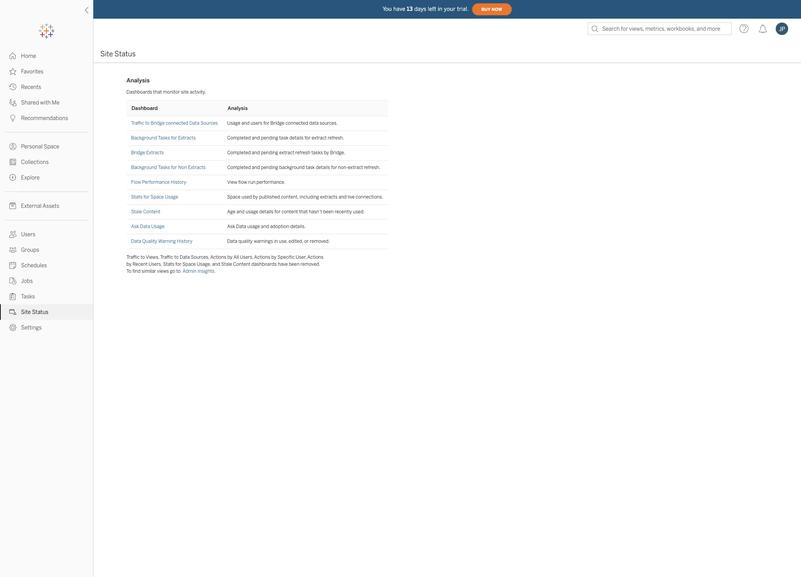 Task type: describe. For each thing, give the bounding box(es) containing it.
0 horizontal spatial users,
[[149, 262, 162, 267]]

content inside traffic to views, traffic to data sources, actions by all users, actions by specific user, actions by recent users, stats for space usage, and stale content dashboards have been removed. to find similar views go to
[[233, 262, 250, 267]]

2 horizontal spatial bridge
[[270, 121, 284, 126]]

bridge extracts
[[131, 150, 164, 156]]

external
[[21, 203, 42, 210]]

by text only_f5he34f image for settings
[[9, 324, 16, 331]]

to down dashboard
[[145, 121, 150, 126]]

connections.
[[356, 195, 383, 200]]

schedules
[[21, 263, 47, 269]]

by text only_f5he34f image for explore
[[9, 174, 16, 181]]

admin insights.
[[183, 269, 216, 274]]

trial.
[[457, 6, 469, 12]]

1 vertical spatial history
[[177, 239, 192, 244]]

bridge.
[[330, 150, 345, 156]]

0 vertical spatial that
[[153, 89, 162, 95]]

refresh
[[295, 150, 310, 156]]

home
[[21, 53, 36, 60]]

non-
[[338, 165, 348, 170]]

live
[[348, 195, 355, 200]]

recents link
[[0, 79, 93, 95]]

all
[[233, 255, 239, 260]]

by text only_f5he34f image for groups
[[9, 247, 16, 254]]

2 horizontal spatial usage
[[227, 121, 240, 126]]

completed and pending task details for extract refresh.
[[227, 135, 344, 141]]

space inside main navigation. press the up and down arrow keys to access links. element
[[44, 144, 59, 150]]

dashboard
[[131, 105, 158, 111]]

stats for space usage link
[[131, 195, 178, 200]]

data
[[309, 121, 319, 126]]

ask for ask data usage and adoption details.
[[227, 224, 235, 230]]

hasn't
[[309, 209, 322, 215]]

background tasks for non extracts
[[131, 165, 206, 170]]

background
[[279, 165, 305, 170]]

explore
[[21, 175, 40, 181]]

2 vertical spatial extract
[[348, 165, 363, 170]]

1 horizontal spatial in
[[438, 6, 442, 12]]

specific
[[278, 255, 295, 260]]

pending for task
[[261, 135, 278, 141]]

ask data usage link
[[131, 224, 164, 230]]

space used by published content, including extracts and live connections.
[[227, 195, 383, 200]]

2 actions from the left
[[254, 255, 270, 260]]

non
[[178, 165, 187, 170]]

by text only_f5he34f image for users
[[9, 231, 16, 238]]

admin
[[183, 269, 197, 274]]

users link
[[0, 227, 93, 242]]

ask for ask data usage
[[131, 224, 139, 230]]

by text only_f5he34f image for collections
[[9, 159, 16, 166]]

1 vertical spatial extracts
[[146, 150, 164, 156]]

1 vertical spatial details
[[316, 165, 330, 170]]

0 horizontal spatial stats
[[131, 195, 142, 200]]

usage,
[[197, 262, 211, 267]]

groups
[[21, 247, 39, 254]]

0 horizontal spatial refresh.
[[328, 135, 344, 141]]

favorites link
[[0, 64, 93, 79]]

admin insights. link
[[183, 269, 216, 274]]

0 horizontal spatial content
[[143, 209, 160, 215]]

1 connected from the left
[[166, 121, 188, 126]]

groups link
[[0, 242, 93, 258]]

tasks inside main navigation. press the up and down arrow keys to access links. element
[[21, 294, 35, 300]]

external assets link
[[0, 198, 93, 214]]

by left 'all'
[[227, 255, 233, 260]]

you have 13 days left in your trial.
[[383, 6, 469, 12]]

jobs
[[21, 278, 33, 285]]

your
[[444, 6, 455, 12]]

main navigation. press the up and down arrow keys to access links. element
[[0, 48, 93, 336]]

by text only_f5he34f image for recents
[[9, 84, 16, 91]]

completed and pending background task details for non-extract refresh.
[[227, 165, 380, 170]]

1 horizontal spatial bridge
[[151, 121, 165, 126]]

recent
[[133, 262, 148, 267]]

data down stale content
[[140, 224, 150, 230]]

schedules link
[[0, 258, 93, 274]]

flow
[[238, 180, 247, 185]]

by text only_f5he34f image for jobs
[[9, 278, 16, 285]]

bridge extracts link
[[131, 150, 164, 156]]

0 vertical spatial analysis
[[126, 77, 150, 84]]

buy
[[481, 7, 491, 12]]

quality
[[142, 239, 157, 244]]

quality
[[238, 239, 253, 244]]

by text only_f5he34f image for favorites
[[9, 68, 16, 75]]

by text only_f5he34f image for home
[[9, 53, 16, 60]]

personal space
[[21, 144, 59, 150]]

traffic right views,
[[160, 255, 173, 260]]

data inside traffic to views, traffic to data sources, actions by all users, actions by specific user, actions by recent users, stats for space usage, and stale content dashboards have been removed. to find similar views go to
[[180, 255, 190, 260]]

sources,
[[191, 255, 209, 260]]

space down 'performance' on the top left of page
[[151, 195, 164, 200]]

by text only_f5he34f image for tasks
[[9, 293, 16, 300]]

days
[[414, 6, 426, 12]]

to right go
[[176, 269, 181, 274]]

view
[[227, 180, 237, 185]]

data left sources
[[189, 121, 199, 126]]

0 vertical spatial stale
[[131, 209, 142, 215]]

1 vertical spatial task
[[306, 165, 315, 170]]

space left used
[[227, 195, 240, 200]]

completed for completed and pending task details for extract refresh.
[[227, 135, 251, 141]]

activity.
[[190, 89, 206, 95]]

by text only_f5he34f image for shared with me
[[9, 99, 16, 106]]

content
[[282, 209, 298, 215]]

used.
[[353, 209, 365, 215]]

1 horizontal spatial that
[[299, 209, 308, 215]]

dashboards
[[251, 262, 277, 267]]

1 horizontal spatial have
[[393, 6, 405, 12]]

by up dashboards at the top of the page
[[271, 255, 276, 260]]

content,
[[281, 195, 299, 200]]

user,
[[296, 255, 306, 260]]

data quality warning history
[[131, 239, 192, 244]]

0 vertical spatial site status
[[100, 50, 136, 58]]

settings link
[[0, 320, 93, 336]]

used
[[242, 195, 252, 200]]

buy now
[[481, 7, 502, 12]]

1 horizontal spatial details
[[289, 135, 304, 141]]

0 vertical spatial users,
[[240, 255, 253, 260]]

warnings
[[254, 239, 273, 244]]

age and usage details for content that hasn't been recently used.
[[227, 209, 365, 215]]

recently
[[335, 209, 352, 215]]

dashboards
[[126, 89, 152, 95]]

background tasks for extracts
[[131, 135, 196, 141]]

shared
[[21, 100, 39, 106]]

personal space link
[[0, 139, 93, 154]]

space inside traffic to views, traffic to data sources, actions by all users, actions by specific user, actions by recent users, stats for space usage, and stale content dashboards have been removed. to find similar views go to
[[182, 262, 196, 267]]

13
[[407, 6, 413, 12]]

pending for extract
[[261, 150, 278, 156]]

0 vertical spatial removed.
[[310, 239, 330, 244]]

to
[[126, 269, 131, 274]]

me
[[52, 100, 60, 106]]

flow performance history link
[[131, 180, 186, 185]]

background tasks for extracts link
[[131, 135, 196, 141]]

0 vertical spatial site
[[100, 50, 113, 58]]



Task type: locate. For each thing, give the bounding box(es) containing it.
0 vertical spatial extracts
[[178, 135, 196, 141]]

1 horizontal spatial task
[[306, 165, 315, 170]]

3 by text only_f5he34f image from the top
[[9, 278, 16, 285]]

users, down views,
[[149, 262, 162, 267]]

by text only_f5he34f image for schedules
[[9, 262, 16, 269]]

usage for and
[[246, 209, 258, 215]]

by text only_f5he34f image inside groups link
[[9, 247, 16, 254]]

bridge down background tasks for extracts
[[131, 150, 145, 156]]

1 vertical spatial stats
[[163, 262, 174, 267]]

site status
[[100, 50, 136, 58], [21, 309, 48, 316]]

0 horizontal spatial that
[[153, 89, 162, 95]]

0 vertical spatial details
[[289, 135, 304, 141]]

2 vertical spatial details
[[259, 209, 273, 215]]

1 by text only_f5he34f image from the top
[[9, 53, 16, 60]]

0 vertical spatial been
[[323, 209, 334, 215]]

usage and users for bridge connected data sources.
[[227, 121, 338, 126]]

removed. down user,
[[300, 262, 320, 267]]

flow
[[131, 180, 141, 185]]

11 by text only_f5he34f image from the top
[[9, 293, 16, 300]]

background for background tasks for non extracts
[[131, 165, 157, 170]]

actions right user,
[[307, 255, 323, 260]]

traffic for traffic to views, traffic to data sources, actions by all users, actions by specific user, actions by recent users, stats for space usage, and stale content dashboards have been removed. to find similar views go to
[[126, 255, 139, 260]]

details up ask data usage and adoption details.
[[259, 209, 273, 215]]

by text only_f5he34f image left settings
[[9, 324, 16, 331]]

tasks
[[158, 135, 170, 141], [158, 165, 170, 170], [21, 294, 35, 300]]

content down stats for space usage link
[[143, 209, 160, 215]]

refresh. up the bridge.
[[328, 135, 344, 141]]

by text only_f5he34f image left jobs
[[9, 278, 16, 285]]

4 by text only_f5he34f image from the top
[[9, 99, 16, 106]]

by text only_f5he34f image for external assets
[[9, 203, 16, 210]]

3 by text only_f5he34f image from the top
[[9, 84, 16, 91]]

status inside main navigation. press the up and down arrow keys to access links. element
[[32, 309, 48, 316]]

insights.
[[198, 269, 216, 274]]

0 vertical spatial usage
[[246, 209, 258, 215]]

1 ask from the left
[[131, 224, 139, 230]]

1 horizontal spatial ask
[[227, 224, 235, 230]]

1 horizontal spatial analysis
[[228, 105, 248, 111]]

traffic up recent
[[126, 255, 139, 260]]

by right tasks
[[324, 150, 329, 156]]

been down user,
[[289, 262, 299, 267]]

traffic to views, traffic to data sources, actions by all users, actions by specific user, actions by recent users, stats for space usage, and stale content dashboards have been removed. to find similar views go to
[[126, 255, 323, 274]]

2 vertical spatial tasks
[[21, 294, 35, 300]]

0 horizontal spatial ask
[[131, 224, 139, 230]]

refresh. right the non-
[[364, 165, 380, 170]]

1 horizontal spatial stale
[[221, 262, 232, 267]]

by text only_f5he34f image inside explore link
[[9, 174, 16, 181]]

history
[[171, 180, 186, 185], [177, 239, 192, 244]]

by right used
[[253, 195, 258, 200]]

2 by text only_f5he34f image from the top
[[9, 68, 16, 75]]

1 horizontal spatial refresh.
[[364, 165, 380, 170]]

flow performance history
[[131, 180, 186, 185]]

data quality warnings in use, edited, or removed.
[[227, 239, 330, 244]]

completed for completed and pending extract refresh tasks by bridge.
[[227, 150, 251, 156]]

1 horizontal spatial status
[[115, 50, 136, 58]]

site status inside main navigation. press the up and down arrow keys to access links. element
[[21, 309, 48, 316]]

pending up performance.
[[261, 165, 278, 170]]

1 actions from the left
[[210, 255, 226, 260]]

traffic down dashboard
[[131, 121, 144, 126]]

by up "to"
[[126, 262, 132, 267]]

by text only_f5he34f image
[[9, 53, 16, 60], [9, 68, 16, 75], [9, 84, 16, 91], [9, 99, 16, 106], [9, 115, 16, 122], [9, 143, 16, 150], [9, 159, 16, 166], [9, 174, 16, 181], [9, 247, 16, 254], [9, 262, 16, 269], [9, 293, 16, 300], [9, 309, 16, 316]]

home link
[[0, 48, 93, 64]]

by text only_f5he34f image left the explore
[[9, 174, 16, 181]]

2 completed from the top
[[227, 150, 251, 156]]

and inside traffic to views, traffic to data sources, actions by all users, actions by specific user, actions by recent users, stats for space usage, and stale content dashboards have been removed. to find similar views go to
[[212, 262, 220, 267]]

data left 'quality'
[[131, 239, 141, 244]]

users
[[21, 231, 35, 238]]

0 horizontal spatial task
[[279, 135, 288, 141]]

tasks for extracts
[[158, 135, 170, 141]]

for
[[263, 121, 269, 126], [171, 135, 177, 141], [305, 135, 311, 141], [171, 165, 177, 170], [331, 165, 337, 170], [143, 195, 149, 200], [274, 209, 280, 215], [175, 262, 181, 267]]

been right 'hasn't'
[[323, 209, 334, 215]]

that left monitor on the left of the page
[[153, 89, 162, 95]]

by text only_f5he34f image for personal space
[[9, 143, 16, 150]]

1 background from the top
[[131, 135, 157, 141]]

usage for data
[[247, 224, 260, 230]]

that
[[153, 89, 162, 95], [299, 209, 308, 215]]

0 vertical spatial content
[[143, 209, 160, 215]]

stats for space usage
[[131, 195, 178, 200]]

1 by text only_f5he34f image from the top
[[9, 203, 16, 210]]

by text only_f5he34f image for recommendations
[[9, 115, 16, 122]]

pending for background
[[261, 165, 278, 170]]

by text only_f5he34f image left recommendations
[[9, 115, 16, 122]]

9 by text only_f5he34f image from the top
[[9, 247, 16, 254]]

0 horizontal spatial stale
[[131, 209, 142, 215]]

by text only_f5he34f image inside recommendations link
[[9, 115, 16, 122]]

background up bridge extracts
[[131, 135, 157, 141]]

by text only_f5he34f image left favorites
[[9, 68, 16, 75]]

usage left users
[[227, 121, 240, 126]]

completed for completed and pending background task details for non-extract refresh.
[[227, 165, 251, 170]]

space up collections link
[[44, 144, 59, 150]]

extract down completed and pending task details for extract refresh.
[[279, 150, 294, 156]]

2 connected from the left
[[285, 121, 308, 126]]

2 pending from the top
[[261, 150, 278, 156]]

extract up tasks
[[312, 135, 327, 141]]

1 vertical spatial stale
[[221, 262, 232, 267]]

stale right "usage,"
[[221, 262, 232, 267]]

0 horizontal spatial status
[[32, 309, 48, 316]]

tasks down jobs
[[21, 294, 35, 300]]

1 vertical spatial extract
[[279, 150, 294, 156]]

bridge up background tasks for extracts link
[[151, 121, 165, 126]]

pending down usage and users for bridge connected data sources.
[[261, 135, 278, 141]]

5 by text only_f5he34f image from the top
[[9, 115, 16, 122]]

connected left data
[[285, 121, 308, 126]]

shared with me link
[[0, 95, 93, 110]]

shared with me
[[21, 100, 60, 106]]

stale up ask data usage 'link'
[[131, 209, 142, 215]]

background for background tasks for extracts
[[131, 135, 157, 141]]

in right left on the top right of page
[[438, 6, 442, 12]]

0 vertical spatial pending
[[261, 135, 278, 141]]

1 vertical spatial content
[[233, 262, 250, 267]]

usage down used
[[246, 209, 258, 215]]

data left quality on the top left of page
[[227, 239, 237, 244]]

0 vertical spatial have
[[393, 6, 405, 12]]

0 horizontal spatial have
[[278, 262, 288, 267]]

1 horizontal spatial actions
[[254, 255, 270, 260]]

extracts down traffic to bridge connected data sources link
[[178, 135, 196, 141]]

1 horizontal spatial been
[[323, 209, 334, 215]]

by text only_f5he34f image inside home link
[[9, 53, 16, 60]]

have inside traffic to views, traffic to data sources, actions by all users, actions by specific user, actions by recent users, stats for space usage, and stale content dashboards have been removed. to find similar views go to
[[278, 262, 288, 267]]

6 by text only_f5he34f image from the top
[[9, 143, 16, 150]]

0 vertical spatial refresh.
[[328, 135, 344, 141]]

by text only_f5he34f image left users
[[9, 231, 16, 238]]

0 vertical spatial extract
[[312, 135, 327, 141]]

with
[[40, 100, 51, 106]]

tasks up flow performance history link
[[158, 165, 170, 170]]

content down 'all'
[[233, 262, 250, 267]]

collections link
[[0, 154, 93, 170]]

1 pending from the top
[[261, 135, 278, 141]]

1 vertical spatial analysis
[[228, 105, 248, 111]]

1 horizontal spatial usage
[[165, 195, 178, 200]]

7 by text only_f5he34f image from the top
[[9, 159, 16, 166]]

data up the admin
[[180, 255, 190, 260]]

1 vertical spatial site status
[[21, 309, 48, 316]]

adoption
[[270, 224, 289, 230]]

1 horizontal spatial site status
[[100, 50, 136, 58]]

0 horizontal spatial site
[[21, 309, 31, 316]]

0 vertical spatial background
[[131, 135, 157, 141]]

use,
[[279, 239, 288, 244]]

0 vertical spatial stats
[[131, 195, 142, 200]]

0 horizontal spatial connected
[[166, 121, 188, 126]]

details up refresh
[[289, 135, 304, 141]]

2 vertical spatial extracts
[[188, 165, 206, 170]]

1 vertical spatial completed
[[227, 150, 251, 156]]

details
[[289, 135, 304, 141], [316, 165, 330, 170], [259, 209, 273, 215]]

collections
[[21, 159, 49, 166]]

to up recent
[[141, 255, 145, 260]]

by text only_f5he34f image left collections
[[9, 159, 16, 166]]

status
[[115, 50, 136, 58], [32, 309, 48, 316]]

extracts
[[320, 195, 337, 200]]

0 horizontal spatial analysis
[[126, 77, 150, 84]]

1 vertical spatial users,
[[149, 262, 162, 267]]

0 horizontal spatial in
[[274, 239, 278, 244]]

site status link
[[0, 305, 93, 320]]

ask down age
[[227, 224, 235, 230]]

1 vertical spatial site
[[21, 309, 31, 316]]

bridge up completed and pending task details for extract refresh.
[[270, 121, 284, 126]]

for inside traffic to views, traffic to data sources, actions by all users, actions by specific user, actions by recent users, stats for space usage, and stale content dashboards have been removed. to find similar views go to
[[175, 262, 181, 267]]

tasks down traffic to bridge connected data sources
[[158, 135, 170, 141]]

actions up "usage,"
[[210, 255, 226, 260]]

performance
[[142, 180, 170, 185]]

go
[[170, 269, 175, 274]]

by text only_f5he34f image inside jobs "link"
[[9, 278, 16, 285]]

1 horizontal spatial content
[[233, 262, 250, 267]]

buy now button
[[472, 3, 512, 16]]

stats down flow
[[131, 195, 142, 200]]

usage down flow performance history
[[165, 195, 178, 200]]

1 vertical spatial been
[[289, 262, 299, 267]]

removed.
[[310, 239, 330, 244], [300, 262, 320, 267]]

stats
[[131, 195, 142, 200], [163, 262, 174, 267]]

site
[[100, 50, 113, 58], [21, 309, 31, 316]]

0 horizontal spatial been
[[289, 262, 299, 267]]

by text only_f5he34f image inside users link
[[9, 231, 16, 238]]

by text only_f5he34f image left personal
[[9, 143, 16, 150]]

by text only_f5he34f image inside schedules link
[[9, 262, 16, 269]]

recents
[[21, 84, 41, 91]]

0 vertical spatial task
[[279, 135, 288, 141]]

1 horizontal spatial stats
[[163, 262, 174, 267]]

by text only_f5he34f image down jobs "link"
[[9, 293, 16, 300]]

been inside traffic to views, traffic to data sources, actions by all users, actions by specific user, actions by recent users, stats for space usage, and stale content dashboards have been removed. to find similar views go to
[[289, 262, 299, 267]]

in left use,
[[274, 239, 278, 244]]

2 background from the top
[[131, 165, 157, 170]]

traffic to bridge connected data sources link
[[131, 121, 218, 126]]

2 horizontal spatial details
[[316, 165, 330, 170]]

extracts down background tasks for extracts
[[146, 150, 164, 156]]

1 horizontal spatial users,
[[240, 255, 253, 260]]

by text only_f5he34f image inside recents link
[[9, 84, 16, 91]]

personal
[[21, 144, 43, 150]]

by text only_f5he34f image left external
[[9, 203, 16, 210]]

1 vertical spatial that
[[299, 209, 308, 215]]

age
[[227, 209, 235, 215]]

2 ask from the left
[[227, 224, 235, 230]]

by text only_f5he34f image inside collections link
[[9, 159, 16, 166]]

by text only_f5he34f image inside external assets link
[[9, 203, 16, 210]]

sources.
[[320, 121, 338, 126]]

2 by text only_f5he34f image from the top
[[9, 231, 16, 238]]

ask data usage and adoption details.
[[227, 224, 306, 230]]

0 vertical spatial in
[[438, 6, 442, 12]]

0 vertical spatial tasks
[[158, 135, 170, 141]]

jobs link
[[0, 274, 93, 289]]

view flow run performance.
[[227, 180, 285, 185]]

by text only_f5he34f image left the shared at left
[[9, 99, 16, 106]]

by text only_f5he34f image left home
[[9, 53, 16, 60]]

1 horizontal spatial connected
[[285, 121, 308, 126]]

1 vertical spatial refresh.
[[364, 165, 380, 170]]

sources
[[200, 121, 218, 126]]

2 vertical spatial usage
[[151, 224, 164, 230]]

Search for views, metrics, workbooks, and more text field
[[588, 23, 732, 35]]

background down bridge extracts link
[[131, 165, 157, 170]]

0 vertical spatial usage
[[227, 121, 240, 126]]

by text only_f5he34f image left schedules
[[9, 262, 16, 269]]

1 vertical spatial have
[[278, 262, 288, 267]]

3 completed from the top
[[227, 165, 251, 170]]

4 by text only_f5he34f image from the top
[[9, 324, 16, 331]]

usage up data quality warning history link
[[151, 224, 164, 230]]

stale inside traffic to views, traffic to data sources, actions by all users, actions by specific user, actions by recent users, stats for space usage, and stale content dashboards have been removed. to find similar views go to
[[221, 262, 232, 267]]

background tasks for non extracts link
[[131, 165, 206, 170]]

have
[[393, 6, 405, 12], [278, 262, 288, 267]]

actions up dashboards at the top of the page
[[254, 255, 270, 260]]

0 vertical spatial status
[[115, 50, 136, 58]]

1 vertical spatial usage
[[247, 224, 260, 230]]

usage up quality on the top left of page
[[247, 224, 260, 230]]

by text only_f5he34f image left recents
[[9, 84, 16, 91]]

monitor
[[163, 89, 180, 95]]

space up the admin
[[182, 262, 196, 267]]

extract
[[312, 135, 327, 141], [279, 150, 294, 156], [348, 165, 363, 170]]

usage
[[227, 121, 240, 126], [165, 195, 178, 200], [151, 224, 164, 230]]

refresh.
[[328, 135, 344, 141], [364, 165, 380, 170]]

and
[[241, 121, 250, 126], [252, 135, 260, 141], [252, 150, 260, 156], [252, 165, 260, 170], [339, 195, 347, 200], [236, 209, 245, 215], [261, 224, 269, 230], [212, 262, 220, 267]]

details down tasks
[[316, 165, 330, 170]]

by text only_f5he34f image inside settings link
[[9, 324, 16, 331]]

similar
[[142, 269, 156, 274]]

warning
[[158, 239, 176, 244]]

users,
[[240, 255, 253, 260], [149, 262, 162, 267]]

stale content link
[[131, 209, 160, 215]]

recommendations
[[21, 115, 68, 122]]

stale content
[[131, 209, 160, 215]]

by text only_f5he34f image for site status
[[9, 309, 16, 316]]

including
[[300, 195, 319, 200]]

pending down completed and pending task details for extract refresh.
[[261, 150, 278, 156]]

removed. inside traffic to views, traffic to data sources, actions by all users, actions by specific user, actions by recent users, stats for space usage, and stale content dashboards have been removed. to find similar views go to
[[300, 262, 320, 267]]

history right warning
[[177, 239, 192, 244]]

views
[[157, 269, 169, 274]]

ask down stale content
[[131, 224, 139, 230]]

0 horizontal spatial actions
[[210, 255, 226, 260]]

task down usage and users for bridge connected data sources.
[[279, 135, 288, 141]]

traffic for traffic to bridge connected data sources
[[131, 121, 144, 126]]

bridge
[[151, 121, 165, 126], [270, 121, 284, 126], [131, 150, 145, 156]]

by text only_f5he34f image inside site status link
[[9, 309, 16, 316]]

0 horizontal spatial site status
[[21, 309, 48, 316]]

history down the non
[[171, 180, 186, 185]]

12 by text only_f5he34f image from the top
[[9, 309, 16, 316]]

1 vertical spatial removed.
[[300, 262, 320, 267]]

10 by text only_f5he34f image from the top
[[9, 262, 16, 269]]

8 by text only_f5he34f image from the top
[[9, 174, 16, 181]]

by text only_f5he34f image inside 'personal space' link
[[9, 143, 16, 150]]

2 vertical spatial pending
[[261, 165, 278, 170]]

0 horizontal spatial usage
[[151, 224, 164, 230]]

find
[[132, 269, 141, 274]]

navigation panel element
[[0, 23, 93, 336]]

stats inside traffic to views, traffic to data sources, actions by all users, actions by specific user, actions by recent users, stats for space usage, and stale content dashboards have been removed. to find similar views go to
[[163, 262, 174, 267]]

3 pending from the top
[[261, 165, 278, 170]]

data quality warning history link
[[131, 239, 192, 244]]

1 vertical spatial status
[[32, 309, 48, 316]]

by text only_f5he34f image up settings link
[[9, 309, 16, 316]]

extract up live
[[348, 165, 363, 170]]

connected up background tasks for extracts
[[166, 121, 188, 126]]

that left 'hasn't'
[[299, 209, 308, 215]]

by text only_f5he34f image
[[9, 203, 16, 210], [9, 231, 16, 238], [9, 278, 16, 285], [9, 324, 16, 331]]

been
[[323, 209, 334, 215], [289, 262, 299, 267]]

0 vertical spatial completed
[[227, 135, 251, 141]]

recommendations link
[[0, 110, 93, 126]]

by text only_f5he34f image inside shared with me link
[[9, 99, 16, 106]]

stats up go
[[163, 262, 174, 267]]

removed. right or
[[310, 239, 330, 244]]

have down specific
[[278, 262, 288, 267]]

1 horizontal spatial site
[[100, 50, 113, 58]]

edited,
[[289, 239, 303, 244]]

data
[[189, 121, 199, 126], [140, 224, 150, 230], [236, 224, 246, 230], [131, 239, 141, 244], [227, 239, 237, 244], [180, 255, 190, 260]]

1 horizontal spatial extract
[[312, 135, 327, 141]]

space
[[44, 144, 59, 150], [151, 195, 164, 200], [227, 195, 240, 200], [182, 262, 196, 267]]

views,
[[146, 255, 159, 260]]

0 horizontal spatial bridge
[[131, 150, 145, 156]]

1 completed from the top
[[227, 135, 251, 141]]

or
[[304, 239, 309, 244]]

extracts right the non
[[188, 165, 206, 170]]

tasks for non
[[158, 165, 170, 170]]

ask data usage
[[131, 224, 164, 230]]

have left 13
[[393, 6, 405, 12]]

data up quality on the top left of page
[[236, 224, 246, 230]]

by text only_f5he34f image left groups
[[9, 247, 16, 254]]

site inside site status link
[[21, 309, 31, 316]]

0 vertical spatial history
[[171, 180, 186, 185]]

1 vertical spatial usage
[[165, 195, 178, 200]]

0 horizontal spatial extract
[[279, 150, 294, 156]]

dashboards that monitor site activity.
[[126, 89, 206, 95]]

by text only_f5he34f image inside tasks link
[[9, 293, 16, 300]]

1 vertical spatial in
[[274, 239, 278, 244]]

settings
[[21, 325, 42, 331]]

0 horizontal spatial details
[[259, 209, 273, 215]]

by text only_f5he34f image inside favorites link
[[9, 68, 16, 75]]

1 vertical spatial pending
[[261, 150, 278, 156]]

to up go
[[174, 255, 179, 260]]

task down tasks
[[306, 165, 315, 170]]

2 horizontal spatial extract
[[348, 165, 363, 170]]

completed
[[227, 135, 251, 141], [227, 150, 251, 156], [227, 165, 251, 170]]

1 vertical spatial tasks
[[158, 165, 170, 170]]

users, right 'all'
[[240, 255, 253, 260]]

3 actions from the left
[[307, 255, 323, 260]]



Task type: vqa. For each thing, say whether or not it's contained in the screenshot.
the right 1
no



